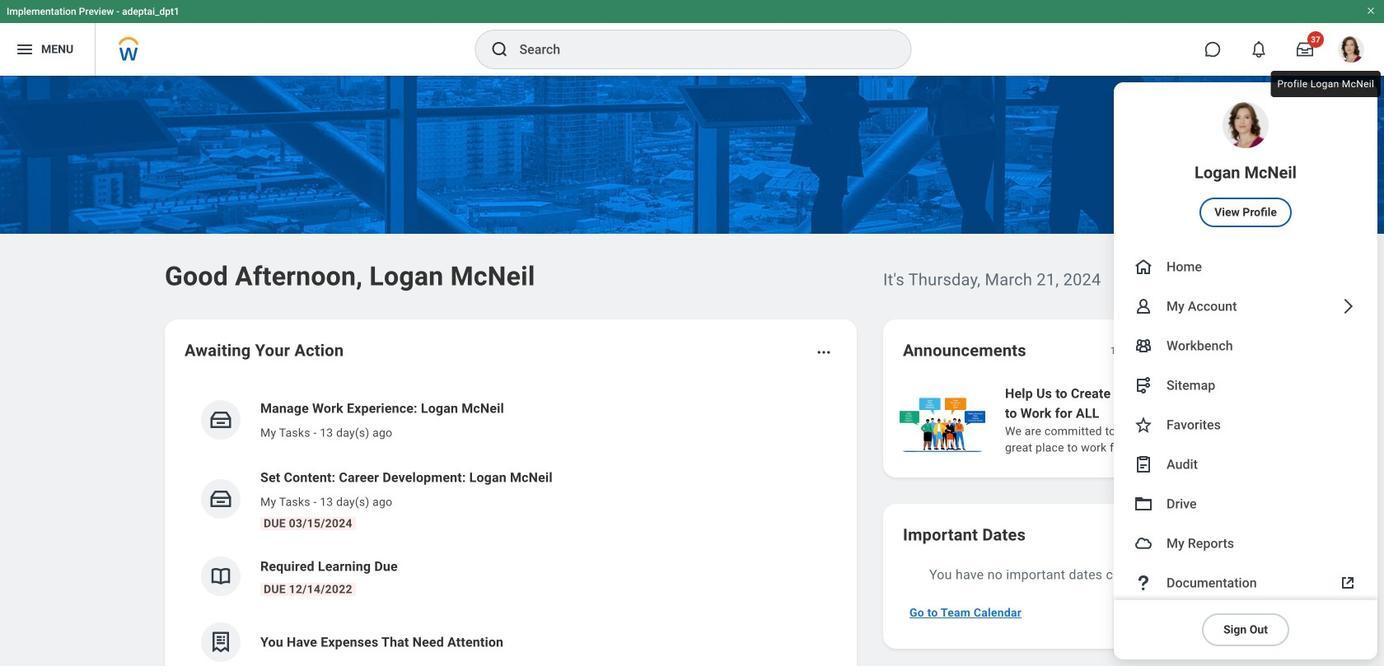 Task type: vqa. For each thing, say whether or not it's contained in the screenshot.
5th menu item from the bottom
yes



Task type: describe. For each thing, give the bounding box(es) containing it.
search image
[[490, 40, 510, 59]]

3 menu item from the top
[[1114, 287, 1378, 326]]

folder open image
[[1134, 494, 1154, 514]]

10 menu item from the top
[[1114, 564, 1378, 603]]

star image
[[1134, 415, 1154, 435]]

close environment banner image
[[1366, 6, 1376, 16]]

Search Workday  search field
[[520, 31, 877, 68]]

ext link image
[[1338, 574, 1358, 593]]

9 menu item from the top
[[1114, 524, 1378, 564]]

avatar image
[[1134, 534, 1154, 554]]

6 menu item from the top
[[1114, 405, 1378, 445]]

1 inbox image from the top
[[208, 408, 233, 433]]

contact card matrix manager image
[[1134, 336, 1154, 356]]

chevron right image
[[1338, 297, 1358, 316]]

1 horizontal spatial list
[[897, 382, 1384, 458]]

home image
[[1134, 257, 1154, 277]]



Task type: locate. For each thing, give the bounding box(es) containing it.
tooltip
[[1268, 68, 1384, 101]]

menu
[[1114, 82, 1378, 660]]

2 menu item from the top
[[1114, 247, 1378, 287]]

menu item
[[1114, 82, 1378, 247], [1114, 247, 1378, 287], [1114, 287, 1378, 326], [1114, 326, 1378, 366], [1114, 366, 1378, 405], [1114, 405, 1378, 445], [1114, 445, 1378, 485], [1114, 485, 1378, 524], [1114, 524, 1378, 564], [1114, 564, 1378, 603]]

1 menu item from the top
[[1114, 82, 1378, 247]]

inbox image
[[208, 408, 233, 433], [208, 487, 233, 512]]

0 horizontal spatial list
[[185, 386, 837, 667]]

chevron left small image
[[1149, 343, 1165, 359]]

2 inbox image from the top
[[208, 487, 233, 512]]

question image
[[1134, 574, 1154, 593]]

list
[[897, 382, 1384, 458], [185, 386, 837, 667]]

dashboard expenses image
[[208, 630, 233, 655]]

7 menu item from the top
[[1114, 445, 1378, 485]]

endpoints image
[[1134, 376, 1154, 396]]

5 menu item from the top
[[1114, 366, 1378, 405]]

logan mcneil image
[[1338, 36, 1365, 63]]

notifications large image
[[1251, 41, 1267, 58]]

related actions image
[[816, 344, 832, 361]]

status
[[1111, 344, 1137, 358]]

banner
[[0, 0, 1384, 660]]

0 vertical spatial inbox image
[[208, 408, 233, 433]]

4 menu item from the top
[[1114, 326, 1378, 366]]

paste image
[[1134, 455, 1154, 475]]

inbox large image
[[1297, 41, 1314, 58]]

justify image
[[15, 40, 35, 59]]

book open image
[[208, 565, 233, 589]]

1 vertical spatial inbox image
[[208, 487, 233, 512]]

8 menu item from the top
[[1114, 485, 1378, 524]]

chevron right small image
[[1178, 343, 1195, 359]]

main content
[[0, 76, 1384, 667]]



